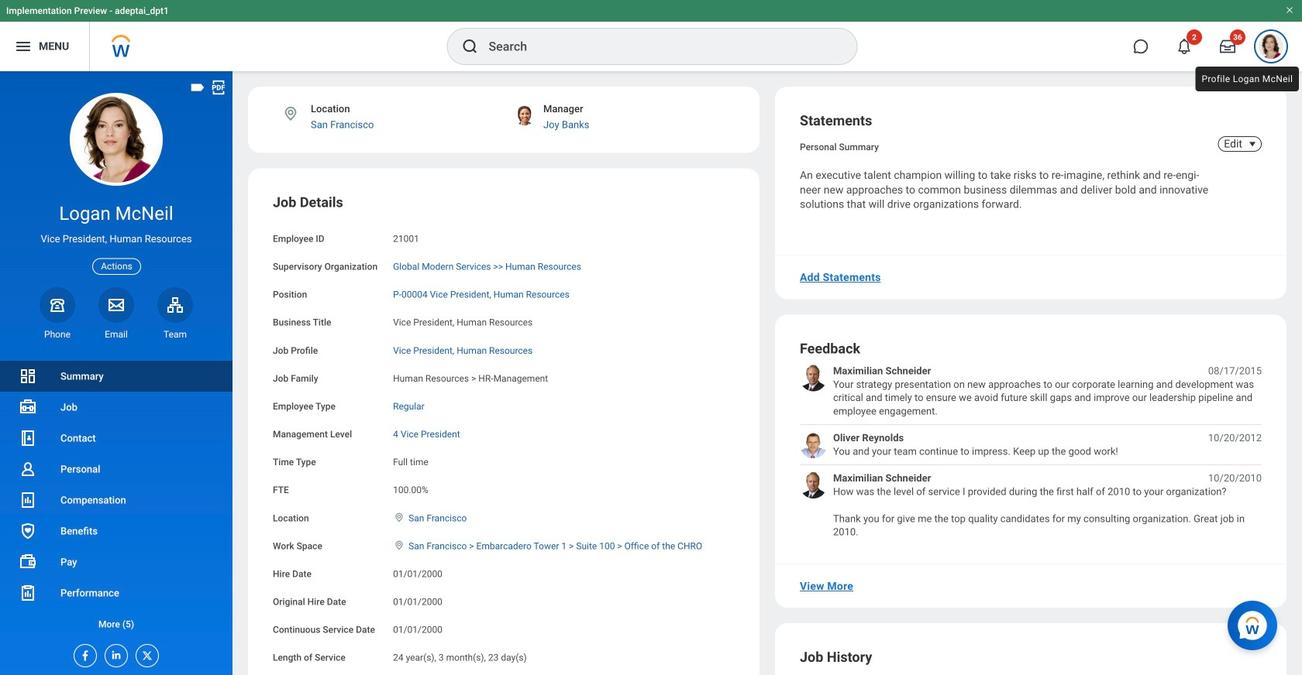 Task type: describe. For each thing, give the bounding box(es) containing it.
mail image
[[107, 296, 126, 315]]

close environment banner image
[[1285, 5, 1295, 15]]

tag image
[[189, 79, 206, 96]]

0 horizontal spatial list
[[0, 361, 233, 640]]

location image
[[393, 513, 406, 523]]

performance image
[[19, 584, 37, 603]]

view team image
[[166, 296, 184, 315]]

linkedin image
[[105, 646, 122, 662]]

inbox large image
[[1220, 39, 1236, 54]]

contact image
[[19, 429, 37, 448]]

personal image
[[19, 460, 37, 479]]

0 horizontal spatial location image
[[282, 105, 299, 122]]

full time element
[[393, 454, 428, 468]]

x image
[[136, 646, 153, 663]]

facebook image
[[74, 646, 91, 663]]

employee's photo (oliver reynolds) image
[[800, 432, 827, 459]]

notifications large image
[[1177, 39, 1192, 54]]



Task type: vqa. For each thing, say whether or not it's contained in the screenshot.
the bottommost location icon
yes



Task type: locate. For each thing, give the bounding box(es) containing it.
banner
[[0, 0, 1302, 71]]

Search Workday  search field
[[489, 29, 825, 64]]

search image
[[461, 37, 479, 56]]

1 horizontal spatial list
[[800, 365, 1262, 540]]

summary image
[[19, 367, 37, 386]]

employee's photo (maximilian schneider) image
[[800, 365, 827, 392], [800, 472, 827, 499]]

tooltip
[[1193, 64, 1302, 95]]

0 vertical spatial employee's photo (maximilian schneider) image
[[800, 365, 827, 392]]

list
[[0, 361, 233, 640], [800, 365, 1262, 540]]

phone image
[[47, 296, 68, 315]]

1 vertical spatial location image
[[393, 541, 406, 551]]

1 vertical spatial employee's photo (maximilian schneider) image
[[800, 472, 827, 499]]

caret down image
[[1243, 138, 1262, 150]]

personal summary element
[[800, 139, 879, 153]]

profile logan mcneil image
[[1259, 34, 1284, 62]]

justify image
[[14, 37, 33, 56]]

employee's photo (maximilian schneider) image down employee's photo (oliver reynolds)
[[800, 472, 827, 499]]

employee's photo (maximilian schneider) image up employee's photo (oliver reynolds)
[[800, 365, 827, 392]]

team logan mcneil element
[[157, 329, 193, 341]]

phone logan mcneil element
[[40, 329, 75, 341]]

view printable version (pdf) image
[[210, 79, 227, 96]]

email logan mcneil element
[[98, 329, 134, 341]]

1 horizontal spatial location image
[[393, 541, 406, 551]]

pay image
[[19, 553, 37, 572]]

0 vertical spatial location image
[[282, 105, 299, 122]]

compensation image
[[19, 491, 37, 510]]

group
[[273, 193, 735, 676]]

2 employee's photo (maximilian schneider) image from the top
[[800, 472, 827, 499]]

job image
[[19, 398, 37, 417]]

benefits image
[[19, 522, 37, 541]]

navigation pane region
[[0, 71, 233, 676]]

location image
[[282, 105, 299, 122], [393, 541, 406, 551]]

1 employee's photo (maximilian schneider) image from the top
[[800, 365, 827, 392]]



